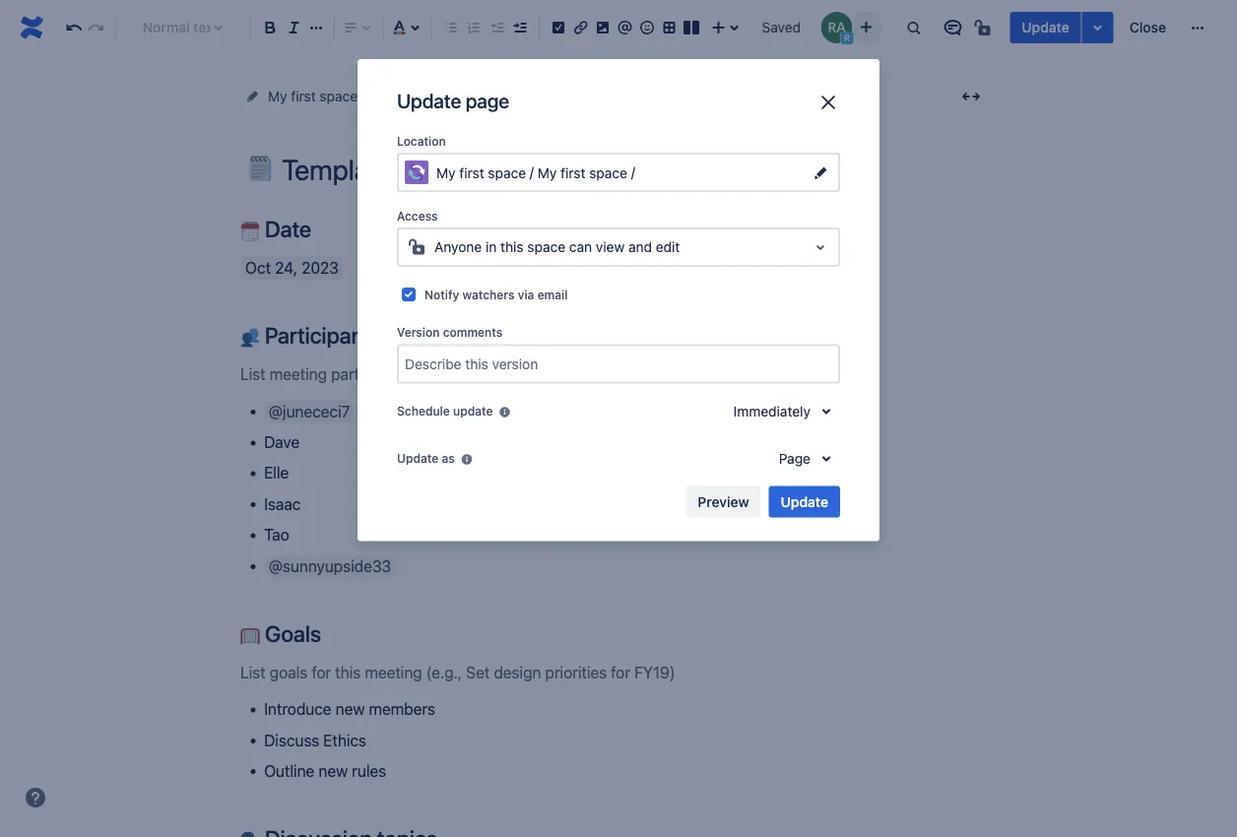 Task type: describe. For each thing, give the bounding box(es) containing it.
anyone in this space can view and edit
[[434, 239, 680, 255]]

in
[[486, 239, 497, 255]]

toggle schedule update dialog image
[[815, 399, 838, 423]]

page
[[779, 450, 811, 466]]

@junececi7
[[269, 402, 350, 420]]

discuss ethics
[[264, 731, 366, 749]]

preview button
[[686, 486, 761, 518]]

:calendar_spiral: image
[[240, 222, 260, 241]]

1 / from the left
[[530, 163, 534, 180]]

outline new rules
[[264, 762, 386, 780]]

anyone
[[434, 239, 482, 255]]

members
[[369, 700, 435, 719]]

goals
[[260, 620, 321, 647]]

add image, video, or file image
[[591, 16, 615, 39]]

first down "outdent ⇧tab" image
[[479, 88, 504, 104]]

new for introduce
[[336, 700, 365, 719]]

update as
[[397, 452, 455, 465]]

mention image
[[613, 16, 637, 39]]

:busts_in_silhouette: image
[[240, 328, 260, 348]]

0 vertical spatial update button
[[1010, 12, 1081, 43]]

numbered list ⌘⇧7 image
[[462, 16, 486, 39]]

immediately button
[[722, 396, 840, 427]]

my first space for first the my first space link from left
[[268, 88, 358, 104]]

update left adjust update settings icon
[[1022, 19, 1070, 35]]

oct 24, 2023
[[245, 259, 339, 277]]

2 my first space link from the left
[[456, 85, 546, 108]]

access
[[397, 209, 438, 223]]

ethics
[[323, 731, 366, 749]]

space left can
[[527, 239, 566, 255]]

and
[[628, 239, 652, 255]]

via
[[518, 288, 534, 301]]

this
[[501, 239, 524, 255]]

rules
[[352, 762, 386, 780]]

first down "page"
[[459, 165, 484, 181]]

space up view
[[589, 165, 627, 181]]

move this page image
[[244, 89, 260, 104]]

outline
[[264, 762, 315, 780]]

ruby anderson image
[[821, 12, 852, 43]]

my down location on the left of the page
[[436, 165, 456, 181]]

@sunnyupside33
[[269, 557, 391, 575]]

:goal: image
[[240, 626, 260, 646]]

notify
[[425, 288, 459, 301]]

italic ⌘i image
[[282, 16, 306, 39]]

can
[[569, 239, 592, 255]]

link image
[[569, 16, 593, 39]]

view
[[596, 239, 625, 255]]

notify watchers via email
[[425, 288, 568, 301]]

close button
[[1118, 12, 1178, 43]]

saved
[[762, 19, 801, 35]]

version comments
[[397, 326, 503, 339]]

24,
[[275, 259, 297, 277]]

immediately
[[734, 403, 811, 419]]

comments
[[443, 326, 503, 339]]

Main content area, start typing to enter text. text field
[[240, 216, 989, 837]]

elle
[[264, 464, 289, 482]]



Task type: locate. For each thing, give the bounding box(es) containing it.
my
[[268, 88, 287, 104], [456, 88, 475, 104], [436, 165, 456, 181], [538, 165, 557, 181]]

updating as a blog will move your content to the blog section of the selected space image
[[459, 452, 475, 467]]

redo ⌘⇧z image
[[84, 16, 108, 39]]

/ up and
[[631, 163, 635, 180]]

my first space for second the my first space link from left
[[456, 88, 546, 104]]

my first space
[[268, 88, 358, 104], [456, 88, 546, 104]]

schedule your update for a future date. notifications will be sent when the page is updated image
[[497, 404, 513, 420]]

new
[[336, 700, 365, 719], [319, 762, 348, 780]]

no restrictions image
[[973, 16, 996, 39]]

my right move this page icon
[[268, 88, 287, 104]]

edit
[[656, 239, 680, 255]]

new up ethics
[[336, 700, 365, 719]]

0 horizontal spatial update button
[[769, 486, 840, 518]]

/ up anyone in this space can view and edit
[[530, 163, 534, 180]]

emoji image
[[636, 16, 659, 39]]

1 my first space link from the left
[[268, 85, 358, 108]]

space left content
[[320, 88, 358, 104]]

Version comments field
[[399, 346, 838, 382]]

as
[[442, 452, 455, 465]]

discuss
[[264, 731, 319, 749]]

content
[[381, 88, 432, 104]]

oct
[[245, 259, 271, 277]]

space
[[320, 88, 358, 104], [508, 88, 546, 104], [488, 165, 526, 181], [589, 165, 627, 181], [527, 239, 566, 255]]

edit page location image
[[809, 161, 832, 184]]

Give this page a title text field
[[282, 154, 989, 186]]

1 my first space from the left
[[268, 88, 358, 104]]

open image
[[809, 235, 832, 259]]

:busts_in_silhouette: image
[[240, 328, 260, 348]]

new for outline
[[319, 762, 348, 780]]

preview
[[698, 494, 749, 510]]

update up location on the left of the page
[[397, 89, 461, 112]]

0 vertical spatial new
[[336, 700, 365, 719]]

:calendar_spiral: image
[[240, 222, 260, 241]]

0 horizontal spatial my first space
[[268, 88, 358, 104]]

adjust update settings image
[[1086, 16, 1110, 39]]

schedule
[[397, 404, 450, 418]]

/
[[530, 163, 534, 180], [631, 163, 635, 180]]

tao
[[264, 526, 289, 544]]

new down ethics
[[319, 762, 348, 780]]

dave
[[264, 433, 300, 451]]

1 horizontal spatial update button
[[1010, 12, 1081, 43]]

0 horizontal spatial /
[[530, 163, 534, 180]]

my first space down "outdent ⇧tab" image
[[456, 88, 546, 104]]

2 my first space from the left
[[456, 88, 546, 104]]

2023
[[301, 259, 339, 277]]

page button
[[767, 443, 840, 474]]

update button
[[1010, 12, 1081, 43], [769, 486, 840, 518]]

location
[[397, 134, 446, 148]]

space up this
[[488, 165, 526, 181]]

update
[[453, 404, 493, 418]]

my first space right move this page icon
[[268, 88, 358, 104]]

my first space link
[[268, 85, 358, 108], [456, 85, 546, 108]]

make page full-width image
[[960, 85, 983, 108]]

1 horizontal spatial my first space
[[456, 88, 546, 104]]

participants
[[260, 322, 382, 349]]

my up anyone in this space can view and edit
[[538, 165, 557, 181]]

toggle update as blog select image
[[815, 447, 838, 470]]

bold ⌘b image
[[259, 16, 282, 39]]

update left as
[[397, 452, 439, 465]]

my right content
[[456, 88, 475, 104]]

action item image
[[547, 16, 571, 39]]

page
[[466, 89, 509, 112]]

my first space / my first space /
[[436, 163, 639, 181]]

date
[[260, 216, 311, 242]]

update page
[[397, 89, 509, 112]]

outdent ⇧tab image
[[485, 16, 509, 39]]

watchers
[[463, 288, 515, 301]]

1 horizontal spatial /
[[631, 163, 635, 180]]

1 vertical spatial update button
[[769, 486, 840, 518]]

undo ⌘z image
[[62, 16, 86, 39]]

bullet list ⌘⇧8 image
[[439, 16, 463, 39]]

0 horizontal spatial my first space link
[[268, 85, 358, 108]]

1 vertical spatial new
[[319, 762, 348, 780]]

introduce new members
[[264, 700, 435, 719]]

my first space link down "outdent ⇧tab" image
[[456, 85, 546, 108]]

close publish modal image
[[817, 91, 840, 114]]

space down the indent tab image
[[508, 88, 546, 104]]

:speaking_head: image
[[240, 831, 260, 837], [240, 831, 260, 837]]

content link
[[381, 85, 432, 108]]

first right move this page icon
[[291, 88, 316, 104]]

indent tab image
[[508, 16, 532, 39]]

schedule update
[[397, 404, 493, 418]]

confluence image
[[16, 12, 47, 43], [16, 12, 47, 43]]

:goal: image
[[240, 626, 260, 646]]

version
[[397, 326, 440, 339]]

my first space link right move this page icon
[[268, 85, 358, 108]]

update button down page dropdown button
[[769, 486, 840, 518]]

first up can
[[561, 165, 586, 181]]

update down page dropdown button
[[781, 494, 828, 510]]

update button left adjust update settings icon
[[1010, 12, 1081, 43]]

table image
[[658, 16, 681, 39]]

first
[[291, 88, 316, 104], [479, 88, 504, 104], [459, 165, 484, 181], [561, 165, 586, 181]]

layouts image
[[680, 16, 703, 39]]

2 / from the left
[[631, 163, 635, 180]]

isaac
[[264, 495, 301, 513]]

close
[[1130, 19, 1166, 35]]

update
[[1022, 19, 1070, 35], [397, 89, 461, 112], [397, 452, 439, 465], [781, 494, 828, 510]]

1 horizontal spatial my first space link
[[456, 85, 546, 108]]

introduce
[[264, 700, 331, 719]]

email
[[538, 288, 568, 301]]



Task type: vqa. For each thing, say whether or not it's contained in the screenshot.
Italic ⌘I image
yes



